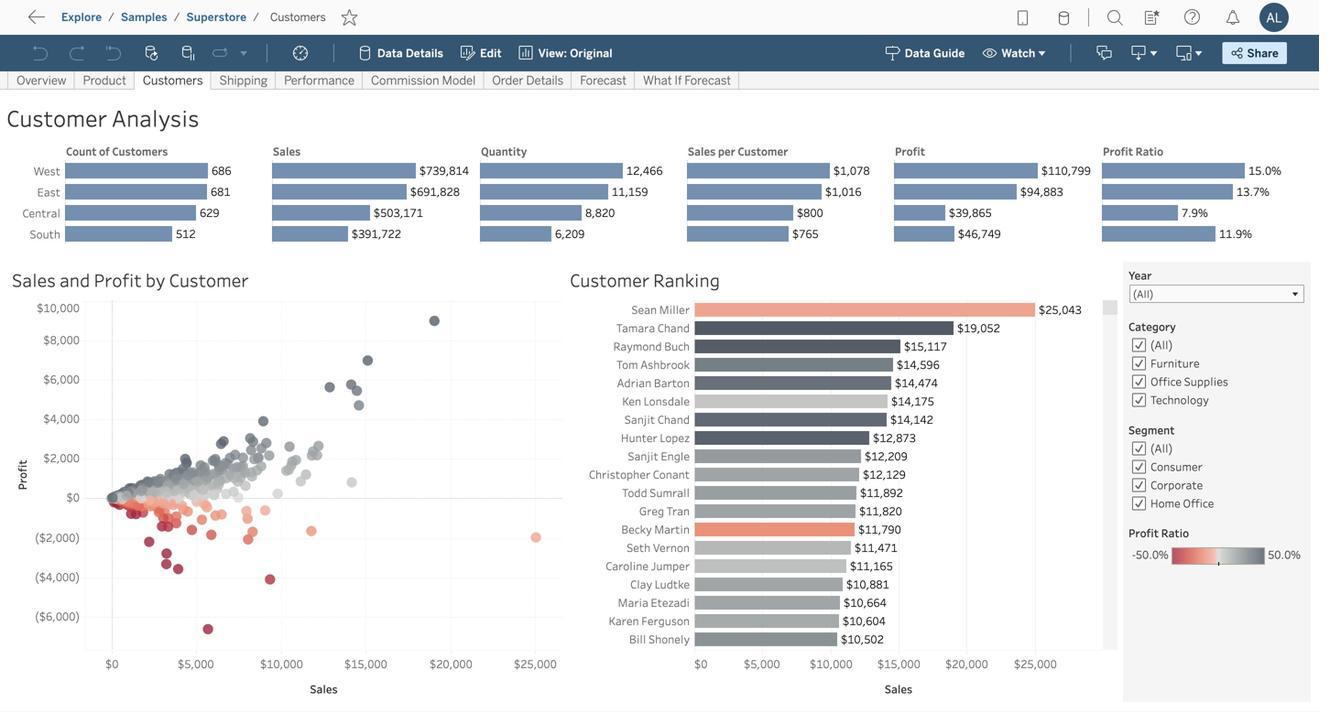 Task type: locate. For each thing, give the bounding box(es) containing it.
explore link
[[60, 10, 103, 25]]

customers element
[[265, 11, 331, 24]]

/
[[108, 11, 115, 24], [174, 11, 180, 24], [253, 11, 259, 24]]

samples link
[[120, 10, 168, 25]]

/ right to
[[108, 11, 115, 24]]

superstore
[[187, 11, 247, 24]]

/ right the samples link
[[174, 11, 180, 24]]

2 / from the left
[[174, 11, 180, 24]]

0 horizontal spatial /
[[108, 11, 115, 24]]

explore / samples / superstore /
[[61, 11, 259, 24]]

/ right superstore link
[[253, 11, 259, 24]]

explore
[[61, 11, 102, 24]]

1 horizontal spatial /
[[174, 11, 180, 24]]

2 horizontal spatial /
[[253, 11, 259, 24]]



Task type: vqa. For each thing, say whether or not it's contained in the screenshot.
Quota for Quota
no



Task type: describe. For each thing, give the bounding box(es) containing it.
skip to content
[[48, 14, 157, 31]]

customers
[[270, 11, 326, 24]]

to
[[82, 14, 97, 31]]

skip to content link
[[44, 10, 187, 35]]

1 / from the left
[[108, 11, 115, 24]]

3 / from the left
[[253, 11, 259, 24]]

skip
[[48, 14, 79, 31]]

samples
[[121, 11, 167, 24]]

superstore link
[[186, 10, 248, 25]]

content
[[101, 14, 157, 31]]



